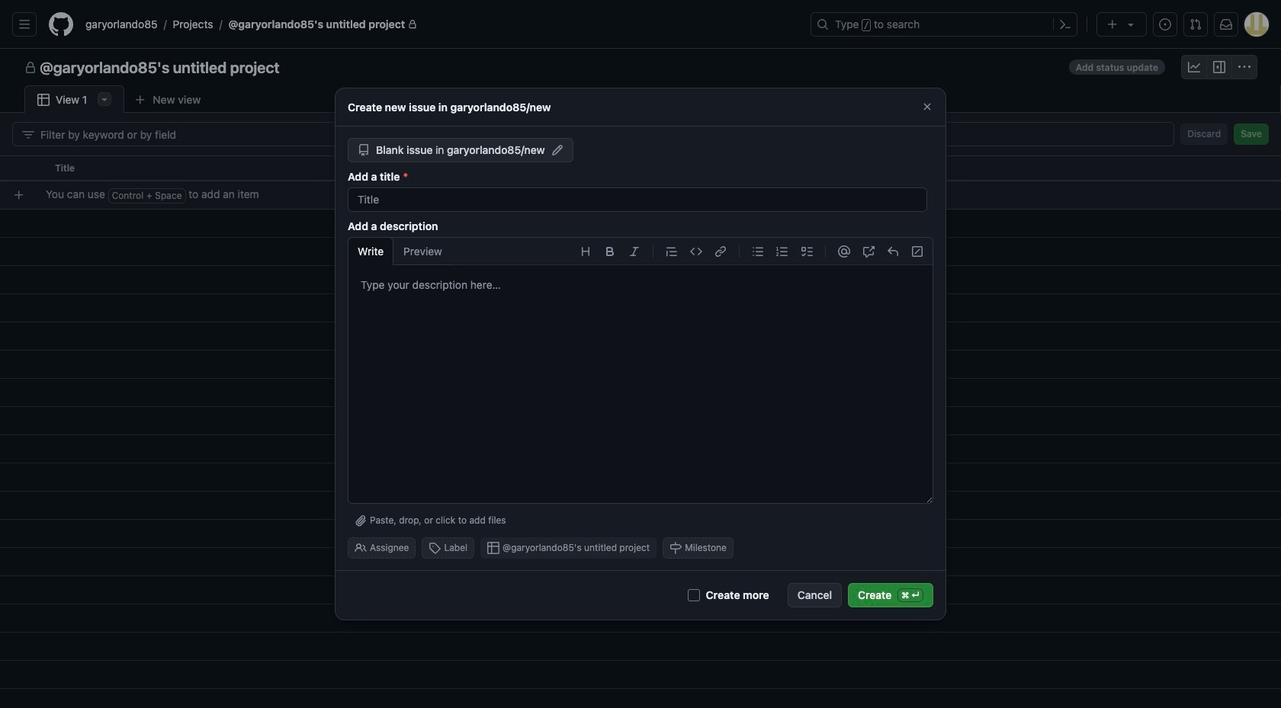 Task type: locate. For each thing, give the bounding box(es) containing it.
column header
[[694, 156, 847, 182], [847, 156, 885, 182]]

command palette image
[[1060, 18, 1072, 31]]

row up the add a title text box
[[0, 156, 1282, 182]]

view options for view 1 image
[[99, 93, 111, 105]]

1 vertical spatial tab list
[[348, 237, 452, 266]]

project navigation
[[0, 49, 1282, 85]]

1 horizontal spatial tab list
[[348, 237, 452, 266]]

tab panel
[[0, 113, 1282, 709]]

git pull request image
[[1190, 18, 1203, 31]]

add a task list (cmd + shift + l) image
[[801, 245, 813, 258]]

notifications image
[[1221, 18, 1233, 31]]

add header text image
[[580, 245, 592, 258]]

sc 9kayk9 0 image inside view filters region
[[22, 129, 34, 141]]

sc 9kayk9 0 image
[[1189, 61, 1201, 73], [1239, 61, 1251, 73], [37, 94, 50, 106], [922, 101, 934, 113]]

dialog
[[336, 89, 946, 620]]

reference an issue, pull request, or discussion (#) image
[[863, 245, 875, 258]]

formatting tools toolbar
[[458, 238, 933, 266]]

tab list
[[24, 85, 235, 114], [348, 237, 452, 266]]

cell
[[0, 156, 46, 182]]

insert slash-command image
[[912, 245, 924, 258]]

lock image
[[408, 20, 418, 29]]

0 vertical spatial tab list
[[24, 85, 235, 114]]

row
[[0, 156, 1282, 182], [6, 181, 1282, 209]]

grid
[[0, 156, 1282, 709]]

insert a quote (cmd + shift + .) image
[[666, 245, 678, 258]]

region
[[0, 0, 1282, 709]]

sc 9kayk9 0 image
[[1214, 61, 1226, 73], [24, 62, 37, 74], [22, 129, 34, 141]]

add a link (cmd + k) image
[[715, 245, 727, 258]]

add a bulleted list (cmd + 8) image
[[752, 245, 765, 258]]

add a numbered list (cmd + shift + 7) image
[[777, 245, 789, 258]]

None checkbox
[[688, 590, 700, 602]]

Markdown value text field
[[349, 266, 933, 504]]

list
[[79, 12, 802, 37]]

view filters region
[[12, 122, 1270, 147]]

plus image
[[1107, 18, 1119, 31]]

issue opened image
[[1160, 18, 1172, 31]]

insert code (cmd + e) image
[[691, 245, 703, 258]]



Task type: vqa. For each thing, say whether or not it's contained in the screenshot.
THE COMMAND PALETTE icon
yes



Task type: describe. For each thing, give the bounding box(es) containing it.
bold (cmd + b) image
[[604, 245, 617, 258]]

sc 9kayk9 0 image inside 'tab list'
[[37, 94, 50, 106]]

row up italic (cmd + i) icon
[[6, 181, 1282, 209]]

1 column header from the left
[[694, 156, 847, 182]]

italic (cmd + i) image
[[629, 245, 641, 258]]

homepage image
[[49, 12, 73, 37]]

Add a title text field
[[349, 188, 927, 211]]

mention a user or team (@) image
[[839, 245, 851, 258]]

0 horizontal spatial tab list
[[24, 85, 235, 114]]

triangle down image
[[1126, 18, 1138, 31]]

create new item or add existing item image
[[13, 189, 25, 201]]

2 column header from the left
[[847, 156, 885, 182]]

add saved reply (ctrl + .) image
[[887, 245, 900, 258]]

title column options image
[[516, 163, 528, 175]]



